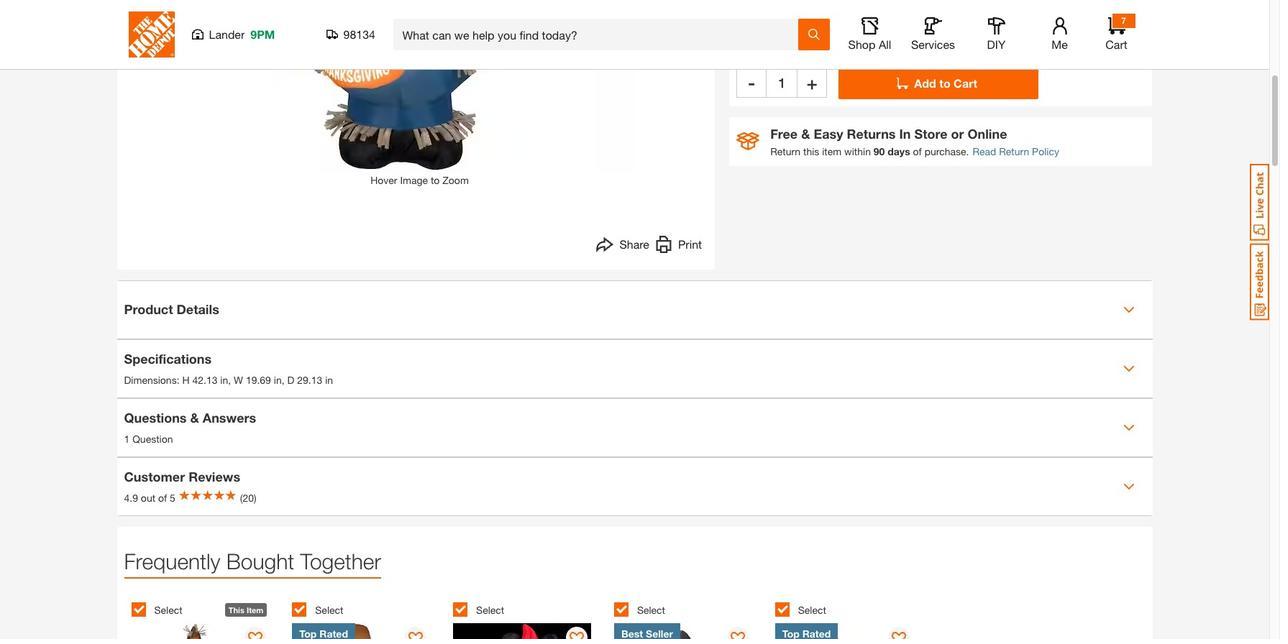 Task type: vqa. For each thing, say whether or not it's contained in the screenshot.
Fiberglass R-Value 11 - 15 Fiberglass
no



Task type: locate. For each thing, give the bounding box(es) containing it.
1 horizontal spatial &
[[802, 126, 811, 142]]

select inside 2 / 5 group
[[315, 605, 344, 617]]

2 horizontal spatial display image
[[892, 632, 907, 640]]

days
[[888, 145, 911, 157]]

1 horizontal spatial of
[[914, 145, 922, 157]]

select up outdoor 6 ft. height happy thanksgiving led lighted inflatable turkey family image
[[637, 605, 666, 617]]

7
[[1122, 15, 1127, 26]]

online
[[968, 126, 1008, 142]]

read
[[973, 145, 997, 157]]

free & easy returns in store or online return this item within 90 days of purchase. read return policy
[[771, 126, 1060, 157]]

to right what on the top right
[[802, 25, 812, 39]]

0 horizontal spatial ,
[[228, 374, 231, 386]]

0 horizontal spatial cart
[[954, 76, 978, 90]]

caret image inside product details button
[[1124, 304, 1135, 316]]

display image
[[248, 632, 262, 640], [409, 632, 423, 640]]

1 caret image from the top
[[1124, 363, 1135, 375]]

diy
[[988, 37, 1006, 51]]

1 display image from the left
[[248, 632, 262, 640]]

0 horizontal spatial &
[[190, 410, 199, 426]]

cart down 7
[[1106, 37, 1128, 51]]

1 caret image from the top
[[1124, 304, 1135, 316]]

display image inside 5 / 5 'group'
[[892, 632, 907, 640]]

- button
[[737, 67, 767, 98]]

shop all
[[849, 37, 892, 51]]

display image inside 1 / 5 group
[[248, 632, 262, 640]]

to left 'zoom'
[[431, 174, 440, 186]]

1 vertical spatial &
[[190, 410, 199, 426]]

to for what
[[802, 25, 812, 39]]

2 select from the left
[[315, 605, 344, 617]]

caret image
[[1124, 363, 1135, 375], [1124, 422, 1135, 434]]

add to cart button
[[839, 67, 1039, 99]]

1 vertical spatial cart
[[954, 76, 978, 90]]

in
[[900, 126, 911, 142]]

& up this
[[802, 126, 811, 142]]

1 vertical spatial caret image
[[1124, 481, 1135, 493]]

0 vertical spatial caret image
[[1124, 304, 1135, 316]]

90
[[874, 145, 885, 157]]

1 horizontal spatial display image
[[731, 632, 746, 640]]

return down free at the top
[[771, 145, 801, 157]]

select inside 1 / 5 group
[[154, 605, 183, 617]]

9pm
[[251, 27, 275, 41]]

specifications dimensions: h 42.13 in , w 19.69 in , d 29.13 in
[[124, 351, 333, 386]]

5 select from the left
[[799, 605, 827, 617]]

easy
[[814, 126, 844, 142]]

& inside questions & answers 1 question
[[190, 410, 199, 426]]

, left w
[[228, 374, 231, 386]]

-
[[749, 73, 755, 93]]

& inside free & easy returns in store or online return this item within 90 days of purchase. read return policy
[[802, 126, 811, 142]]

0 vertical spatial &
[[802, 126, 811, 142]]

1 horizontal spatial in
[[274, 374, 282, 386]]

return right read
[[1000, 145, 1030, 157]]

me
[[1052, 37, 1068, 51]]

0 vertical spatial of
[[914, 145, 922, 157]]

1 vertical spatial caret image
[[1124, 422, 1135, 434]]

2 in from the left
[[274, 374, 282, 386]]

, left d
[[282, 374, 285, 386]]

select up 3.5 ft. h inflatable mickey as scarecrow image
[[476, 605, 505, 617]]

me button
[[1037, 17, 1083, 52]]

return
[[771, 145, 801, 157], [1000, 145, 1030, 157]]

1 horizontal spatial display image
[[409, 632, 423, 640]]

2 caret image from the top
[[1124, 422, 1135, 434]]

0 vertical spatial to
[[802, 25, 812, 39]]

in right 29.13
[[325, 374, 333, 386]]

in left d
[[274, 374, 282, 386]]

print
[[679, 237, 702, 251]]

caret image for specifications
[[1124, 363, 1135, 375]]

0 vertical spatial caret image
[[1124, 363, 1135, 375]]

of
[[914, 145, 922, 157], [158, 492, 167, 504]]

2 horizontal spatial in
[[325, 374, 333, 386]]

shop all button
[[847, 17, 893, 52]]

policy
[[1033, 145, 1060, 157]]

(20)
[[240, 492, 257, 504]]

in left w
[[220, 374, 228, 386]]

select inside 5 / 5 'group'
[[799, 605, 827, 617]]

read return policy link
[[973, 144, 1060, 159]]

product details
[[124, 302, 219, 317]]

cart
[[1106, 37, 1128, 51], [954, 76, 978, 90]]

0 horizontal spatial display image
[[248, 632, 262, 640]]

2 display image from the left
[[731, 632, 746, 640]]

lander
[[209, 27, 245, 41]]

of right days
[[914, 145, 922, 157]]

0 horizontal spatial display image
[[570, 632, 585, 640]]

2 return from the left
[[1000, 145, 1030, 157]]

,
[[228, 374, 231, 386], [282, 374, 285, 386]]

of left 5
[[158, 492, 167, 504]]

select up 3.5 ft. h inflatable airblown-scooby as scarecrow-sm-wb image
[[799, 605, 827, 617]]

4 select from the left
[[637, 605, 666, 617]]

to
[[802, 25, 812, 39], [940, 76, 951, 90], [431, 174, 440, 186]]

1 / 5 group
[[131, 595, 285, 640]]

1 , from the left
[[228, 374, 231, 386]]

select inside 4 / 5 group
[[637, 605, 666, 617]]

store
[[915, 126, 948, 142]]

reviews
[[189, 469, 240, 485]]

shop
[[849, 37, 876, 51]]

display image
[[570, 632, 585, 640], [731, 632, 746, 640], [892, 632, 907, 640]]

together
[[300, 549, 381, 574]]

4 / 5 group
[[614, 595, 768, 640]]

0 horizontal spatial return
[[771, 145, 801, 157]]

& left answers
[[190, 410, 199, 426]]

bought
[[226, 549, 294, 574]]

cart right add
[[954, 76, 978, 90]]

0 horizontal spatial in
[[220, 374, 228, 386]]

dimensions:
[[124, 374, 180, 386]]

+
[[807, 73, 818, 93]]

3.5 ft. h inflatable airblown-scooby as scarecrow-sm-wb image
[[775, 624, 914, 640]]

29.13
[[297, 374, 323, 386]]

1 vertical spatial of
[[158, 492, 167, 504]]

1 horizontal spatial return
[[1000, 145, 1030, 157]]

1 horizontal spatial to
[[802, 25, 812, 39]]

questions
[[124, 410, 187, 426]]

cart 7
[[1106, 15, 1128, 51]]

select for 3 / 5 group
[[476, 605, 505, 617]]

share
[[620, 237, 650, 251]]

1 select from the left
[[154, 605, 183, 617]]

to right add
[[940, 76, 951, 90]]

0 vertical spatial cart
[[1106, 37, 1128, 51]]

2 horizontal spatial to
[[940, 76, 951, 90]]

None field
[[767, 67, 797, 98]]

within
[[845, 145, 871, 157]]

item
[[247, 606, 264, 615]]

2 vertical spatial to
[[431, 174, 440, 186]]

to inside 'button'
[[802, 25, 812, 39]]

what to expect button
[[772, 25, 865, 42]]

1 horizontal spatial ,
[[282, 374, 285, 386]]

answers
[[203, 410, 256, 426]]

select up 3.5 ft. h inflatable airblown-snoopy as scarecrow-sm-peanuts image
[[315, 605, 344, 617]]

1 vertical spatial to
[[940, 76, 951, 90]]

&
[[802, 126, 811, 142], [190, 410, 199, 426]]

in
[[220, 374, 228, 386], [274, 374, 282, 386], [325, 374, 333, 386]]

services button
[[911, 17, 957, 52]]

3 select from the left
[[476, 605, 505, 617]]

outdoor 6 ft. height happy thanksgiving led lighted inflatable turkey family image
[[614, 624, 753, 640]]

zoom
[[443, 174, 469, 186]]

hover image to zoom button
[[204, 0, 636, 187]]

3 display image from the left
[[892, 632, 907, 640]]

this
[[804, 145, 820, 157]]

select down the frequently
[[154, 605, 183, 617]]

98134
[[344, 27, 376, 41]]

select
[[154, 605, 183, 617], [315, 605, 344, 617], [476, 605, 505, 617], [637, 605, 666, 617], [799, 605, 827, 617]]

of inside free & easy returns in store or online return this item within 90 days of purchase. read return policy
[[914, 145, 922, 157]]

customer reviews
[[124, 469, 240, 485]]

display image for outdoor 6 ft. height happy thanksgiving led lighted inflatable turkey family image
[[731, 632, 746, 640]]

display image inside 2 / 5 group
[[409, 632, 423, 640]]

select inside 3 / 5 group
[[476, 605, 505, 617]]

1 display image from the left
[[570, 632, 585, 640]]

2 display image from the left
[[409, 632, 423, 640]]

services
[[912, 37, 956, 51]]

caret image
[[1124, 304, 1135, 316], [1124, 481, 1135, 493]]

question
[[133, 433, 173, 445]]

hover
[[371, 174, 398, 186]]



Task type: describe. For each thing, give the bounding box(es) containing it.
display image inside 3 / 5 group
[[570, 632, 585, 640]]

& for free
[[802, 126, 811, 142]]

What can we help you find today? search field
[[403, 19, 798, 50]]

this
[[229, 606, 245, 615]]

print button
[[656, 236, 702, 257]]

frequently
[[124, 549, 220, 574]]

+ button
[[797, 67, 828, 98]]

caret image for questions & answers
[[1124, 422, 1135, 434]]

select for 5 / 5 'group'
[[799, 605, 827, 617]]

4.9 out of 5
[[124, 492, 175, 504]]

icon image
[[737, 133, 760, 151]]

h
[[182, 374, 190, 386]]

product details button
[[117, 281, 1153, 339]]

purchase.
[[925, 145, 970, 157]]

1 return from the left
[[771, 145, 801, 157]]

or
[[952, 126, 965, 142]]

live chat image
[[1251, 164, 1270, 241]]

hover image to zoom
[[371, 174, 469, 186]]

image
[[400, 174, 428, 186]]

what to expect
[[772, 25, 851, 39]]

lander 9pm
[[209, 27, 275, 41]]

frequently bought together
[[124, 549, 381, 574]]

details
[[177, 302, 219, 317]]

0 horizontal spatial to
[[431, 174, 440, 186]]

feedback link image
[[1251, 243, 1270, 321]]

4.9
[[124, 492, 138, 504]]

the home depot logo image
[[128, 12, 174, 58]]

all
[[879, 37, 892, 51]]

to for add
[[940, 76, 951, 90]]

1
[[124, 433, 130, 445]]

item
[[823, 145, 842, 157]]

product
[[124, 302, 173, 317]]

42.13
[[192, 374, 218, 386]]

2 , from the left
[[282, 374, 285, 386]]

select for 1 / 5 group
[[154, 605, 183, 617]]

select for 2 / 5 group
[[315, 605, 344, 617]]

out
[[141, 492, 155, 504]]

returns
[[847, 126, 896, 142]]

diy button
[[974, 17, 1020, 52]]

this item
[[229, 606, 264, 615]]

add to cart
[[915, 76, 978, 90]]

98134 button
[[326, 27, 376, 42]]

2 / 5 group
[[292, 595, 446, 640]]

& for questions
[[190, 410, 199, 426]]

1 horizontal spatial cart
[[1106, 37, 1128, 51]]

3 / 5 group
[[453, 595, 607, 640]]

customer
[[124, 469, 185, 485]]

share button
[[597, 236, 650, 257]]

add
[[915, 76, 937, 90]]

free
[[771, 126, 798, 142]]

0 horizontal spatial of
[[158, 492, 167, 504]]

expect
[[815, 25, 851, 39]]

3 in from the left
[[325, 374, 333, 386]]

3.5 ft. h inflatable mickey as scarecrow image
[[453, 624, 592, 640]]

cart inside button
[[954, 76, 978, 90]]

5
[[170, 492, 175, 504]]

questions & answers 1 question
[[124, 410, 256, 445]]

3.5 ft. h inflatable airblown-snoopy as scarecrow-sm-peanuts image
[[292, 624, 431, 640]]

d
[[287, 374, 295, 386]]

what
[[772, 25, 798, 39]]

display image for 3.5 ft. h inflatable airblown-scooby as scarecrow-sm-wb image
[[892, 632, 907, 640]]

specifications
[[124, 351, 212, 367]]

1 in from the left
[[220, 374, 228, 386]]

select for 4 / 5 group
[[637, 605, 666, 617]]

5 / 5 group
[[775, 595, 929, 640]]

w
[[234, 374, 243, 386]]

2 caret image from the top
[[1124, 481, 1135, 493]]

19.69
[[246, 374, 271, 386]]



